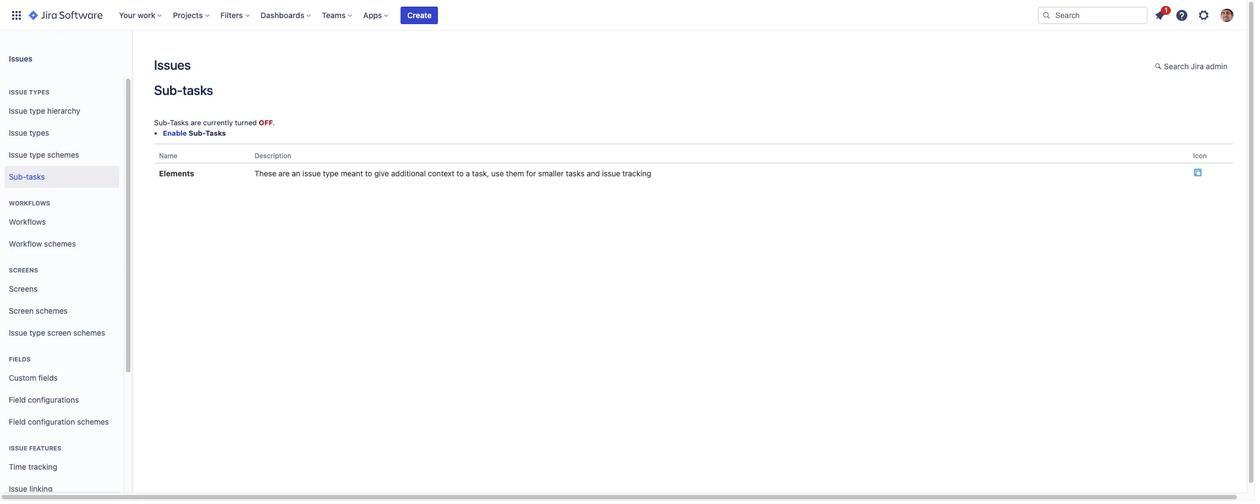 Task type: vqa. For each thing, say whether or not it's contained in the screenshot.
the "WWF-" corresponding to 3
no



Task type: locate. For each thing, give the bounding box(es) containing it.
name
[[159, 152, 177, 160]]

workflow schemes
[[9, 239, 76, 249]]

task,
[[472, 169, 489, 178]]

screen schemes link
[[4, 300, 119, 322]]

0 horizontal spatial tasks
[[170, 118, 189, 127]]

1 screens from the top
[[9, 267, 38, 274]]

workflows for workflows link
[[9, 217, 46, 227]]

schemes down the "field configurations" link
[[77, 417, 109, 427]]

currently
[[203, 118, 233, 127]]

0 vertical spatial tasks
[[170, 118, 189, 127]]

2 issue from the top
[[9, 106, 27, 115]]

screens up screen
[[9, 284, 38, 294]]

3 issue from the top
[[9, 128, 27, 137]]

0 vertical spatial field
[[9, 395, 26, 405]]

field down "custom"
[[9, 395, 26, 405]]

to left the a
[[457, 169, 464, 178]]

0 horizontal spatial are
[[191, 118, 201, 127]]

context
[[428, 169, 455, 178]]

issue types
[[9, 89, 49, 96]]

sub- down issue type schemes
[[9, 172, 26, 181]]

issue for issue types
[[9, 89, 27, 96]]

0 vertical spatial tracking
[[623, 169, 651, 178]]

2 to from the left
[[457, 169, 464, 178]]

issue
[[303, 169, 321, 178], [602, 169, 620, 178]]

issue type screen schemes link
[[4, 322, 119, 345]]

tracking inside issue features group
[[28, 463, 57, 472]]

time tracking
[[9, 463, 57, 472]]

them
[[506, 169, 524, 178]]

tasks
[[170, 118, 189, 127], [206, 129, 226, 137]]

off
[[259, 118, 273, 127]]

sub-
[[154, 83, 183, 98], [154, 118, 170, 127], [189, 129, 206, 137], [9, 172, 26, 181]]

1 vertical spatial field
[[9, 417, 26, 427]]

type
[[29, 106, 45, 115], [29, 150, 45, 159], [323, 169, 339, 178], [29, 328, 45, 338]]

type left screen
[[29, 328, 45, 338]]

search jira admin link
[[1149, 58, 1233, 76]]

search image
[[1042, 11, 1051, 20]]

tasks down issue type schemes
[[26, 172, 45, 181]]

sub-tasks inside issue types group
[[9, 172, 45, 181]]

tasks left and
[[566, 169, 585, 178]]

1 horizontal spatial issues
[[154, 57, 191, 73]]

your profile and settings image
[[1221, 9, 1234, 22]]

1 horizontal spatial are
[[279, 169, 290, 178]]

tasks inside issue types group
[[26, 172, 45, 181]]

your work
[[119, 10, 155, 20]]

1 horizontal spatial tasks
[[206, 129, 226, 137]]

issue type hierarchy
[[9, 106, 80, 115]]

issue inside screens group
[[9, 328, 27, 338]]

tracking
[[623, 169, 651, 178], [28, 463, 57, 472]]

appswitcher icon image
[[10, 9, 23, 22]]

6 issue from the top
[[9, 445, 27, 452]]

issue right 'an' on the left top of the page
[[303, 169, 321, 178]]

type for issue type hierarchy
[[29, 106, 45, 115]]

tasks
[[183, 83, 213, 98], [566, 169, 585, 178], [26, 172, 45, 181]]

7 issue from the top
[[9, 485, 27, 494]]

workflows up workflow
[[9, 217, 46, 227]]

1 vertical spatial sub-tasks
[[9, 172, 45, 181]]

elements
[[159, 169, 194, 178]]

configurations
[[28, 395, 79, 405]]

sub- right enable
[[189, 129, 206, 137]]

sidebar navigation image
[[120, 44, 144, 66]]

apps button
[[360, 6, 393, 24]]

types
[[29, 128, 49, 137]]

schemes down workflows link
[[44, 239, 76, 249]]

screens inside screens "link"
[[9, 284, 38, 294]]

sub-tasks
[[154, 83, 213, 98], [9, 172, 45, 181]]

0 vertical spatial are
[[191, 118, 201, 127]]

workflows
[[9, 200, 50, 207], [9, 217, 46, 227]]

1 vertical spatial are
[[279, 169, 290, 178]]

sub-tasks up enable link on the top of the page
[[154, 83, 213, 98]]

screens link
[[4, 278, 119, 300]]

issue
[[9, 89, 27, 96], [9, 106, 27, 115], [9, 128, 27, 137], [9, 150, 27, 159], [9, 328, 27, 338], [9, 445, 27, 452], [9, 485, 27, 494]]

field
[[9, 395, 26, 405], [9, 417, 26, 427]]

tracking down features on the bottom of the page
[[28, 463, 57, 472]]

screen schemes
[[9, 306, 68, 316]]

filters button
[[217, 6, 254, 24]]

issues up issue types
[[9, 54, 32, 63]]

tasks up currently
[[183, 83, 213, 98]]

type inside screens group
[[29, 328, 45, 338]]

0 horizontal spatial issues
[[9, 54, 32, 63]]

issue features
[[9, 445, 61, 452]]

0 vertical spatial workflows
[[9, 200, 50, 207]]

work
[[138, 10, 155, 20]]

1 horizontal spatial issue
[[602, 169, 620, 178]]

0 vertical spatial screens
[[9, 267, 38, 274]]

fields group
[[4, 345, 119, 437]]

field configuration schemes
[[9, 417, 109, 427]]

0 horizontal spatial sub-tasks
[[9, 172, 45, 181]]

workflow
[[9, 239, 42, 249]]

workflow schemes link
[[4, 233, 119, 255]]

1 vertical spatial tracking
[[28, 463, 57, 472]]

teams
[[322, 10, 346, 20]]

sub- inside issue types group
[[9, 172, 26, 181]]

schemes down issue types "link" on the top left of the page
[[47, 150, 79, 159]]

1 horizontal spatial tracking
[[623, 169, 651, 178]]

0 horizontal spatial to
[[365, 169, 372, 178]]

to left give
[[365, 169, 372, 178]]

issue for issue type hierarchy
[[9, 106, 27, 115]]

0 horizontal spatial tracking
[[28, 463, 57, 472]]

issue features group
[[4, 434, 119, 502]]

0 horizontal spatial issue
[[303, 169, 321, 178]]

2 screens from the top
[[9, 284, 38, 294]]

1 horizontal spatial to
[[457, 169, 464, 178]]

jira software image
[[29, 9, 103, 22], [29, 9, 103, 22]]

search
[[1164, 62, 1189, 71]]

tasks up enable link on the top of the page
[[170, 118, 189, 127]]

tracking right and
[[623, 169, 651, 178]]

0 vertical spatial sub-tasks
[[154, 83, 213, 98]]

2 issue from the left
[[602, 169, 620, 178]]

issues right "sidebar navigation" icon in the top left of the page
[[154, 57, 191, 73]]

1 field from the top
[[9, 395, 26, 405]]

1 vertical spatial workflows
[[9, 217, 46, 227]]

dashboards
[[261, 10, 304, 20]]

workflows inside workflows link
[[9, 217, 46, 227]]

2 workflows from the top
[[9, 217, 46, 227]]

are
[[191, 118, 201, 127], [279, 169, 290, 178]]

issues
[[9, 54, 32, 63], [154, 57, 191, 73]]

issue linking link
[[4, 479, 119, 501]]

issue for issue type schemes
[[9, 150, 27, 159]]

1 horizontal spatial sub-tasks
[[154, 83, 213, 98]]

teams button
[[319, 6, 357, 24]]

field up issue features
[[9, 417, 26, 427]]

1 issue from the top
[[9, 89, 27, 96]]

1
[[1165, 6, 1168, 14]]

help image
[[1176, 9, 1189, 22]]

issue inside "link"
[[9, 128, 27, 137]]

type down types at the left top of the page
[[29, 150, 45, 159]]

workflows link
[[4, 211, 119, 233]]

create
[[407, 10, 432, 20]]

smaller
[[538, 169, 564, 178]]

1 vertical spatial tasks
[[206, 129, 226, 137]]

type down the types
[[29, 106, 45, 115]]

sub-tasks down issue type schemes
[[9, 172, 45, 181]]

are left currently
[[191, 118, 201, 127]]

5 issue from the top
[[9, 328, 27, 338]]

4 issue from the top
[[9, 150, 27, 159]]

are left 'an' on the left top of the page
[[279, 169, 290, 178]]

screens
[[9, 267, 38, 274], [9, 284, 38, 294]]

schemes inside 'fields' group
[[77, 417, 109, 427]]

2 field from the top
[[9, 417, 26, 427]]

issue types link
[[4, 122, 119, 144]]

your work button
[[116, 6, 166, 24]]

enable link
[[163, 129, 187, 137]]

configuration
[[28, 417, 75, 427]]

issue right and
[[602, 169, 620, 178]]

1 workflows from the top
[[9, 200, 50, 207]]

filters
[[220, 10, 243, 20]]

1 horizontal spatial tasks
[[183, 83, 213, 98]]

screens for screens group
[[9, 267, 38, 274]]

to
[[365, 169, 372, 178], [457, 169, 464, 178]]

workflows up workflows link
[[9, 200, 50, 207]]

give
[[374, 169, 389, 178]]

tasks down currently
[[206, 129, 226, 137]]

workflows group
[[4, 188, 119, 259]]

elements image
[[1193, 169, 1202, 177]]

schemes
[[47, 150, 79, 159], [44, 239, 76, 249], [36, 306, 68, 316], [73, 328, 105, 338], [77, 417, 109, 427]]

1 vertical spatial screens
[[9, 284, 38, 294]]

type left meant
[[323, 169, 339, 178]]

field configurations link
[[4, 390, 119, 412]]

screens down workflow
[[9, 267, 38, 274]]

0 horizontal spatial tasks
[[26, 172, 45, 181]]

banner
[[0, 0, 1247, 31]]



Task type: describe. For each thing, give the bounding box(es) containing it.
fields
[[9, 356, 31, 363]]

issue types group
[[4, 77, 119, 192]]

issue type schemes link
[[4, 144, 119, 166]]

schemes up issue type screen schemes on the left of page
[[36, 306, 68, 316]]

are inside sub-tasks are currently turned off . enable sub-tasks
[[191, 118, 201, 127]]

.
[[273, 118, 275, 127]]

use
[[491, 169, 504, 178]]

projects
[[173, 10, 203, 20]]

workflows for workflows group
[[9, 200, 50, 207]]

1 issue from the left
[[303, 169, 321, 178]]

these
[[255, 169, 276, 178]]

schemes right screen
[[73, 328, 105, 338]]

types
[[29, 89, 49, 96]]

custom fields
[[9, 373, 58, 383]]

1 to from the left
[[365, 169, 372, 178]]

screen
[[9, 306, 34, 316]]

search jira admin
[[1164, 62, 1228, 71]]

issue for issue features
[[9, 445, 27, 452]]

linking
[[29, 485, 52, 494]]

issue type hierarchy link
[[4, 100, 119, 122]]

for
[[526, 169, 536, 178]]

fields
[[38, 373, 58, 383]]

issue type screen schemes
[[9, 328, 105, 338]]

time tracking link
[[4, 457, 119, 479]]

icon
[[1193, 152, 1207, 160]]

sub- up enable
[[154, 83, 183, 98]]

additional
[[391, 169, 426, 178]]

dashboards button
[[257, 6, 315, 24]]

primary element
[[7, 0, 1038, 31]]

screens for screens "link"
[[9, 284, 38, 294]]

small image
[[1155, 62, 1164, 71]]

hierarchy
[[47, 106, 80, 115]]

meant
[[341, 169, 363, 178]]

type for issue type screen schemes
[[29, 328, 45, 338]]

screen
[[47, 328, 71, 338]]

admin
[[1206, 62, 1228, 71]]

and
[[587, 169, 600, 178]]

these are an issue type meant to give additional context to a task, use them for smaller tasks and issue tracking
[[255, 169, 651, 178]]

field for field configurations
[[9, 395, 26, 405]]

field configuration schemes link
[[4, 412, 119, 434]]

jira
[[1191, 62, 1204, 71]]

a
[[466, 169, 470, 178]]

issue linking
[[9, 485, 52, 494]]

2 horizontal spatial tasks
[[566, 169, 585, 178]]

issue type schemes
[[9, 150, 79, 159]]

your
[[119, 10, 136, 20]]

issue types
[[9, 128, 49, 137]]

schemes inside workflows group
[[44, 239, 76, 249]]

time
[[9, 463, 26, 472]]

type for issue type schemes
[[29, 150, 45, 159]]

sub-tasks link
[[4, 166, 119, 188]]

issue for issue linking
[[9, 485, 27, 494]]

banner containing your work
[[0, 0, 1247, 31]]

create button
[[401, 6, 438, 24]]

apps
[[363, 10, 382, 20]]

custom
[[9, 373, 36, 383]]

issue for issue type screen schemes
[[9, 328, 27, 338]]

issue for issue types
[[9, 128, 27, 137]]

field configurations
[[9, 395, 79, 405]]

enable
[[163, 129, 187, 137]]

sub- up enable link on the top of the page
[[154, 118, 170, 127]]

schemes inside issue types group
[[47, 150, 79, 159]]

an
[[292, 169, 300, 178]]

sub-tasks are currently turned off . enable sub-tasks
[[154, 118, 275, 137]]

field for field configuration schemes
[[9, 417, 26, 427]]

Search field
[[1038, 6, 1148, 24]]

custom fields link
[[4, 368, 119, 390]]

notifications image
[[1154, 9, 1167, 22]]

features
[[29, 445, 61, 452]]

turned
[[235, 118, 257, 127]]

description
[[255, 152, 291, 160]]

settings image
[[1198, 9, 1211, 22]]

screens group
[[4, 255, 119, 348]]

projects button
[[170, 6, 214, 24]]



